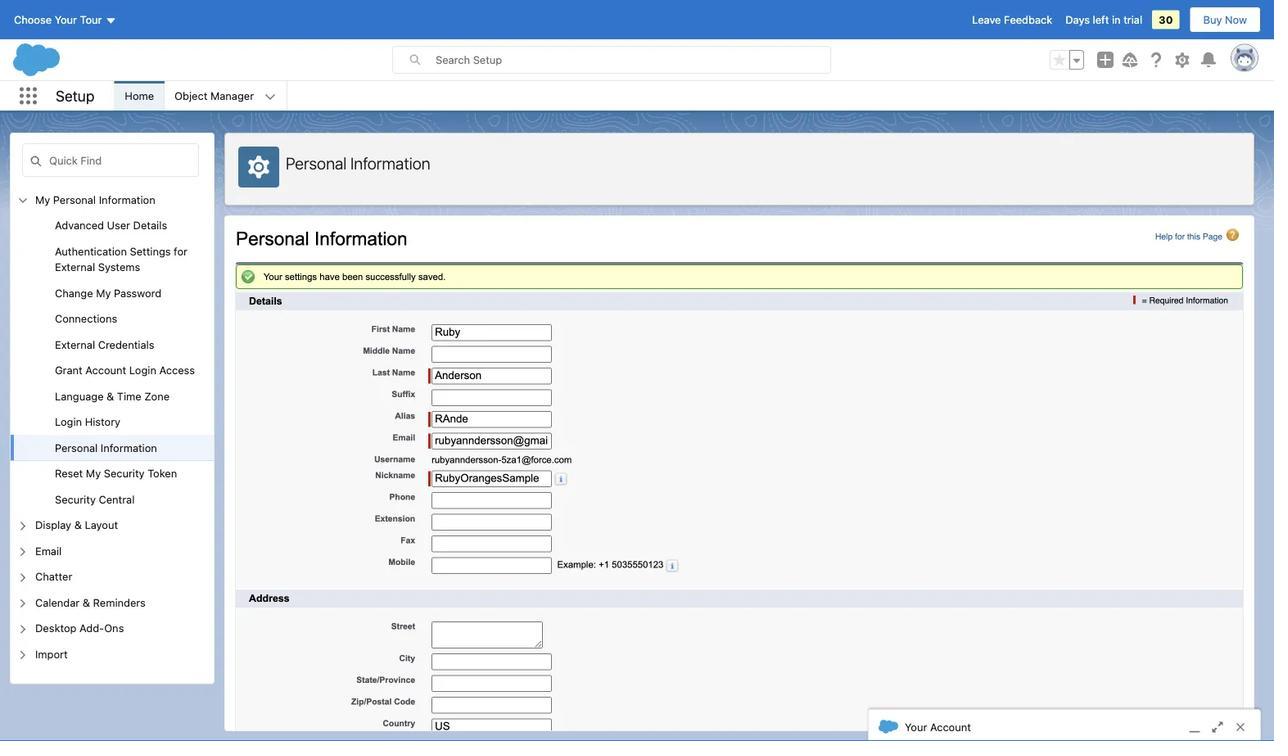 Task type: describe. For each thing, give the bounding box(es) containing it.
your inside 'link'
[[905, 721, 928, 733]]

import link
[[35, 646, 68, 662]]

desktop add-ons
[[35, 622, 124, 635]]

information inside the my personal information link
[[99, 193, 155, 206]]

in
[[1113, 14, 1121, 26]]

ons
[[104, 622, 124, 635]]

grant account login access
[[55, 364, 195, 376]]

external credentials link
[[55, 337, 154, 353]]

display
[[35, 519, 71, 531]]

change my password
[[55, 287, 162, 299]]

text default image
[[879, 717, 899, 737]]

my personal information tree item
[[11, 187, 214, 512]]

tour
[[80, 14, 102, 26]]

user
[[107, 219, 130, 231]]

0 vertical spatial group
[[1050, 50, 1085, 70]]

reminders
[[93, 596, 146, 609]]

my personal information link
[[35, 192, 155, 208]]

feedback
[[1004, 14, 1053, 26]]

authentication
[[55, 245, 127, 257]]

2 external from the top
[[55, 338, 95, 351]]

advanced
[[55, 219, 104, 231]]

reset my security token
[[55, 467, 177, 480]]

language & time zone link
[[55, 388, 170, 404]]

display & layout
[[35, 519, 118, 531]]

language
[[55, 390, 104, 402]]

change
[[55, 287, 93, 299]]

personal information link
[[55, 440, 157, 456]]

token
[[148, 467, 177, 480]]

chatter
[[35, 571, 72, 583]]

0 horizontal spatial security
[[55, 493, 96, 505]]

access
[[159, 364, 195, 376]]

buy now
[[1204, 14, 1248, 26]]

Search Setup text field
[[436, 47, 831, 73]]

authentication settings for external systems
[[55, 245, 188, 273]]

manager
[[211, 90, 254, 102]]

calendar
[[35, 596, 80, 609]]

days
[[1066, 14, 1090, 26]]

object
[[175, 90, 208, 102]]

2 vertical spatial personal
[[55, 442, 98, 454]]

Quick Find search field
[[22, 143, 199, 177]]

connections
[[55, 313, 117, 325]]

credentials
[[98, 338, 154, 351]]

choose your tour button
[[13, 7, 118, 33]]

central
[[99, 493, 135, 505]]

setup tree tree
[[11, 187, 214, 684]]

reset my security token link
[[55, 466, 177, 482]]

login inside grant account login access link
[[129, 364, 156, 376]]

trial
[[1124, 14, 1143, 26]]

& for language
[[107, 390, 114, 402]]

security central link
[[55, 492, 135, 508]]

authentication settings for external systems link
[[55, 243, 214, 275]]

choose
[[14, 14, 52, 26]]

home
[[125, 90, 154, 102]]

desktop
[[35, 622, 77, 635]]

leave feedback
[[973, 14, 1053, 26]]

security central
[[55, 493, 135, 505]]

0 vertical spatial my
[[35, 193, 50, 206]]

systems
[[98, 261, 140, 273]]

chatter link
[[35, 569, 72, 585]]

settings
[[130, 245, 171, 257]]

grant
[[55, 364, 83, 376]]

zone
[[144, 390, 170, 402]]

& for display
[[74, 519, 82, 531]]

change my password link
[[55, 285, 162, 301]]

buy
[[1204, 14, 1223, 26]]



Task type: vqa. For each thing, say whether or not it's contained in the screenshot.
the left Security
yes



Task type: locate. For each thing, give the bounding box(es) containing it.
0 vertical spatial your
[[55, 14, 77, 26]]

my
[[35, 193, 50, 206], [96, 287, 111, 299], [86, 467, 101, 480]]

personal information inside tree item
[[55, 442, 157, 454]]

0 vertical spatial &
[[107, 390, 114, 402]]

login history
[[55, 416, 121, 428]]

personal information
[[286, 154, 431, 173], [55, 442, 157, 454]]

0 vertical spatial login
[[129, 364, 156, 376]]

0 vertical spatial personal
[[286, 154, 347, 173]]

setup
[[56, 87, 95, 105]]

login inside login history link
[[55, 416, 82, 428]]

& up add- at the bottom left of the page
[[83, 596, 90, 609]]

display & layout link
[[35, 517, 118, 533]]

1 horizontal spatial group
[[1050, 50, 1085, 70]]

0 vertical spatial security
[[104, 467, 145, 480]]

1 horizontal spatial &
[[83, 596, 90, 609]]

grant account login access link
[[55, 363, 195, 378]]

external up grant
[[55, 338, 95, 351]]

details
[[133, 219, 167, 231]]

connections link
[[55, 311, 117, 327]]

left
[[1093, 14, 1110, 26]]

login down language
[[55, 416, 82, 428]]

days left in trial
[[1066, 14, 1143, 26]]

1 vertical spatial &
[[74, 519, 82, 531]]

1 vertical spatial personal information
[[55, 442, 157, 454]]

layout
[[85, 519, 118, 531]]

&
[[107, 390, 114, 402], [74, 519, 82, 531], [83, 596, 90, 609]]

1 vertical spatial information
[[99, 193, 155, 206]]

personal
[[286, 154, 347, 173], [53, 193, 96, 206], [55, 442, 98, 454]]

1 vertical spatial personal
[[53, 193, 96, 206]]

1 horizontal spatial security
[[104, 467, 145, 480]]

0 vertical spatial account
[[85, 364, 126, 376]]

choose your tour
[[14, 14, 102, 26]]

security up central on the left of the page
[[104, 467, 145, 480]]

calendar & reminders link
[[35, 595, 146, 611]]

for
[[174, 245, 188, 257]]

add-
[[79, 622, 104, 635]]

0 vertical spatial personal information
[[286, 154, 431, 173]]

1 horizontal spatial account
[[931, 721, 972, 733]]

external
[[55, 261, 95, 273], [55, 338, 95, 351]]

& left layout
[[74, 519, 82, 531]]

2 vertical spatial information
[[101, 442, 157, 454]]

reset
[[55, 467, 83, 480]]

group
[[1050, 50, 1085, 70], [11, 213, 214, 512]]

desktop add-ons link
[[35, 621, 124, 637]]

0 horizontal spatial group
[[11, 213, 214, 512]]

login
[[129, 364, 156, 376], [55, 416, 82, 428]]

leave feedback link
[[973, 14, 1053, 26]]

1 horizontal spatial personal information
[[286, 154, 431, 173]]

personal information tree item
[[11, 435, 214, 461]]

information
[[351, 154, 431, 173], [99, 193, 155, 206], [101, 442, 157, 454]]

1 vertical spatial my
[[96, 287, 111, 299]]

account inside my personal information tree item
[[85, 364, 126, 376]]

1 horizontal spatial login
[[129, 364, 156, 376]]

& inside "link"
[[74, 519, 82, 531]]

email
[[35, 545, 62, 557]]

login up time
[[129, 364, 156, 376]]

0 horizontal spatial account
[[85, 364, 126, 376]]

login history link
[[55, 414, 121, 430]]

your right text default icon
[[905, 721, 928, 733]]

password
[[114, 287, 162, 299]]

account for your
[[931, 721, 972, 733]]

group containing advanced user details
[[11, 213, 214, 512]]

now
[[1226, 14, 1248, 26]]

your account link
[[869, 710, 1261, 741]]

& for calendar
[[83, 596, 90, 609]]

account inside 'link'
[[931, 721, 972, 733]]

external credentials
[[55, 338, 154, 351]]

2 vertical spatial my
[[86, 467, 101, 480]]

0 horizontal spatial login
[[55, 416, 82, 428]]

your account
[[905, 721, 972, 733]]

import
[[35, 648, 68, 660]]

email link
[[35, 543, 62, 559]]

0 vertical spatial information
[[351, 154, 431, 173]]

my personal information
[[35, 193, 155, 206]]

object manager
[[175, 90, 254, 102]]

2 horizontal spatial &
[[107, 390, 114, 402]]

calendar & reminders
[[35, 596, 146, 609]]

language & time zone
[[55, 390, 170, 402]]

my for reset
[[86, 467, 101, 480]]

30
[[1159, 14, 1174, 26]]

account
[[85, 364, 126, 376], [931, 721, 972, 733]]

advanced user details
[[55, 219, 167, 231]]

& left time
[[107, 390, 114, 402]]

account right text default icon
[[931, 721, 972, 733]]

object manager link
[[165, 81, 264, 111]]

0 horizontal spatial personal information
[[55, 442, 157, 454]]

your
[[55, 14, 77, 26], [905, 721, 928, 733]]

time
[[117, 390, 141, 402]]

1 horizontal spatial your
[[905, 721, 928, 733]]

0 horizontal spatial &
[[74, 519, 82, 531]]

1 vertical spatial group
[[11, 213, 214, 512]]

external inside authentication settings for external systems
[[55, 261, 95, 273]]

1 vertical spatial security
[[55, 493, 96, 505]]

0 horizontal spatial your
[[55, 14, 77, 26]]

information inside personal information link
[[101, 442, 157, 454]]

1 vertical spatial account
[[931, 721, 972, 733]]

account down external credentials link
[[85, 364, 126, 376]]

buy now button
[[1190, 7, 1262, 33]]

1 vertical spatial your
[[905, 721, 928, 733]]

leave
[[973, 14, 1002, 26]]

0 vertical spatial external
[[55, 261, 95, 273]]

your inside popup button
[[55, 14, 77, 26]]

1 external from the top
[[55, 261, 95, 273]]

account for grant
[[85, 364, 126, 376]]

advanced user details link
[[55, 218, 167, 233]]

security up display & layout
[[55, 493, 96, 505]]

& inside my personal information tree item
[[107, 390, 114, 402]]

home link
[[115, 81, 164, 111]]

my for change
[[96, 287, 111, 299]]

external down the authentication
[[55, 261, 95, 273]]

security
[[104, 467, 145, 480], [55, 493, 96, 505]]

1 vertical spatial external
[[55, 338, 95, 351]]

2 vertical spatial &
[[83, 596, 90, 609]]

1 vertical spatial login
[[55, 416, 82, 428]]

history
[[85, 416, 121, 428]]

your left tour
[[55, 14, 77, 26]]



